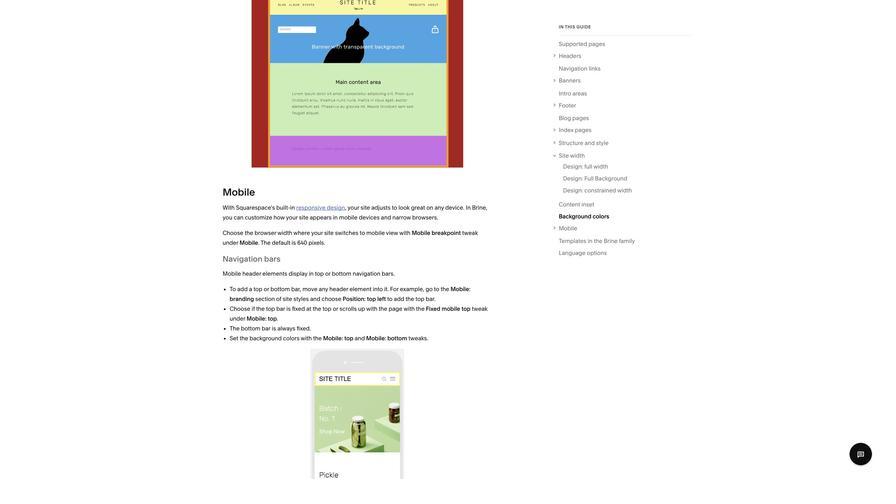 Task type: locate. For each thing, give the bounding box(es) containing it.
1 vertical spatial add
[[394, 295, 405, 302]]

mobile left view
[[367, 229, 385, 236]]

1 vertical spatial your
[[286, 214, 298, 221]]

0 vertical spatial bar
[[277, 305, 285, 312]]

colors down always
[[283, 335, 300, 342]]

it.
[[385, 286, 389, 293]]

1 vertical spatial tweak under
[[230, 305, 488, 322]]

header down navigation bars
[[243, 270, 261, 277]]

top down scrolls
[[345, 335, 354, 342]]

design: full background link
[[564, 174, 628, 185]]

mobile header elements display in top or bottom navigation bars.
[[223, 270, 395, 277]]

you
[[223, 214, 233, 221]]

mobile up to
[[223, 270, 241, 277]]

and inside , your site adjusts to look great on any device. in brine, you can customize how your site appears in mobile devices and narrow browsers.
[[381, 214, 392, 221]]

bar inside the bottom bar is always fixed. set the background colors with the mobile: top and mobile: bottom tweaks.
[[262, 325, 271, 332]]

is
[[292, 239, 296, 246], [287, 305, 291, 312], [272, 325, 276, 332]]

1 horizontal spatial or
[[326, 270, 331, 277]]

pages up structure and style
[[575, 127, 592, 134]]

up
[[358, 305, 365, 312]]

1 horizontal spatial navigation
[[559, 65, 588, 72]]

. up always
[[277, 315, 278, 322]]

tweak under for mobile
[[223, 229, 478, 246]]

choose
[[223, 229, 244, 236], [230, 305, 251, 312]]

your right how
[[286, 214, 298, 221]]

0 vertical spatial the
[[261, 239, 271, 246]]

mobile: top .
[[247, 315, 278, 322]]

width
[[571, 152, 585, 159], [594, 163, 609, 170], [618, 187, 633, 194], [278, 229, 293, 236]]

tweak under down the position:
[[230, 305, 488, 322]]

0 horizontal spatial add
[[237, 286, 248, 293]]

header up the section of site styles and choose position: top left to add the top bar.
[[330, 286, 349, 293]]

0 vertical spatial background
[[596, 175, 628, 182]]

pages for index pages
[[575, 127, 592, 134]]

and down adjusts
[[381, 214, 392, 221]]

1 vertical spatial bar
[[262, 325, 271, 332]]

blog pages link
[[559, 113, 590, 125]]

scrolls
[[340, 305, 357, 312]]

structure and style button
[[552, 138, 693, 148]]

or
[[326, 270, 331, 277], [264, 286, 269, 293], [333, 305, 339, 312]]

navigation links
[[559, 65, 601, 72]]

under down you
[[223, 239, 238, 246]]

1 vertical spatial tweak
[[472, 305, 488, 312]]

with
[[400, 229, 411, 236], [367, 305, 378, 312], [404, 305, 415, 312], [301, 335, 312, 342]]

1 vertical spatial .
[[277, 315, 278, 322]]

0 horizontal spatial .
[[258, 239, 260, 246]]

top up move
[[315, 270, 324, 277]]

in
[[290, 204, 295, 211], [333, 214, 338, 221], [588, 238, 593, 245], [309, 270, 314, 277]]

with right page
[[404, 305, 415, 312]]

with inside the bottom bar is always fixed. set the background colors with the mobile: top and mobile: bottom tweaks.
[[301, 335, 312, 342]]

tweak under
[[223, 229, 478, 246], [230, 305, 488, 322]]

any for move
[[319, 286, 328, 293]]

family
[[620, 238, 636, 245]]

under for mobile:
[[230, 315, 246, 322]]

1 vertical spatial background
[[559, 213, 592, 220]]

bar,
[[292, 286, 301, 293]]

3 design: from the top
[[564, 187, 584, 194]]

any inside , your site adjusts to look great on any device. in brine, you can customize how your site appears in mobile devices and narrow browsers.
[[435, 204, 444, 211]]

0 vertical spatial your
[[348, 204, 360, 211]]

0 vertical spatial navigation
[[559, 65, 588, 72]]

pages
[[589, 40, 606, 47], [573, 115, 590, 122], [575, 127, 592, 134]]

0 vertical spatial under
[[223, 239, 238, 246]]

and inside dropdown button
[[585, 139, 595, 146]]

top down of
[[268, 315, 277, 322]]

to left look
[[392, 204, 398, 211]]

pages down guide
[[589, 40, 606, 47]]

intro areas link
[[559, 89, 588, 100]]

mobile down ,
[[339, 214, 358, 221]]

on
[[427, 204, 434, 211]]

1 vertical spatial under
[[230, 315, 246, 322]]

pages up index pages
[[573, 115, 590, 122]]

0 vertical spatial mobile
[[339, 214, 358, 221]]

0 vertical spatial add
[[237, 286, 248, 293]]

footer
[[559, 102, 577, 109]]

in down design
[[333, 214, 338, 221]]

any for on
[[435, 204, 444, 211]]

and down move
[[310, 295, 321, 302]]

1 horizontal spatial the
[[261, 239, 271, 246]]

design
[[327, 204, 345, 211]]

0 vertical spatial is
[[292, 239, 296, 246]]

any right 'on'
[[435, 204, 444, 211]]

mobile up templates at the right
[[559, 225, 578, 232]]

1 vertical spatial design:
[[564, 175, 584, 182]]

top left left
[[367, 295, 376, 302]]

1 vertical spatial colors
[[283, 335, 300, 342]]

mobile . the default is 640 pixels.
[[240, 239, 326, 246]]

navigation up banners
[[559, 65, 588, 72]]

1 horizontal spatial your
[[312, 229, 323, 236]]

0 vertical spatial design:
[[564, 163, 584, 170]]

top left bar.
[[416, 295, 425, 302]]

mobile inside mobile link
[[559, 225, 578, 232]]

mobile: branding
[[230, 286, 471, 302]]

colors
[[593, 213, 610, 220], [283, 335, 300, 342]]

go
[[426, 286, 433, 293]]

example,
[[400, 286, 425, 293]]

mobile up navigation bars
[[240, 239, 258, 246]]

2 vertical spatial design:
[[564, 187, 584, 194]]

responsive
[[297, 204, 326, 211]]

1 vertical spatial is
[[287, 305, 291, 312]]

width right full
[[594, 163, 609, 170]]

elements
[[263, 270, 288, 277]]

top down choose
[[323, 305, 332, 312]]

2 vertical spatial or
[[333, 305, 339, 312]]

or up to add a top or bottom bar, move any header element into it. for example, go to the
[[326, 270, 331, 277]]

navigation
[[559, 65, 588, 72], [223, 254, 263, 264]]

inset
[[582, 201, 595, 208]]

site width button
[[552, 151, 693, 161]]

browsers.
[[413, 214, 439, 221]]

width up design: full width at right top
[[571, 152, 585, 159]]

design: up content inset
[[564, 187, 584, 194]]

navigation left "bars"
[[223, 254, 263, 264]]

structure and style
[[559, 139, 609, 146]]

1 vertical spatial header
[[330, 286, 349, 293]]

and down up
[[355, 335, 365, 342]]

set
[[230, 335, 239, 342]]

is left fixed
[[287, 305, 291, 312]]

pages inside blog pages link
[[573, 115, 590, 122]]

language options link
[[559, 248, 608, 260]]

brine mobilebars.png image
[[311, 349, 405, 479]]

0 vertical spatial tweak under
[[223, 229, 478, 246]]

.
[[258, 239, 260, 246], [277, 315, 278, 322]]

0 vertical spatial header
[[243, 270, 261, 277]]

guide
[[577, 24, 592, 30]]

2 horizontal spatial mobile
[[442, 305, 461, 312]]

0 vertical spatial any
[[435, 204, 444, 211]]

2 horizontal spatial or
[[333, 305, 339, 312]]

1 vertical spatial any
[[319, 286, 328, 293]]

language
[[559, 250, 586, 257]]

bar down of
[[277, 305, 285, 312]]

bottom up of
[[271, 286, 290, 293]]

section of site styles and choose position: top left to add the top bar.
[[254, 295, 436, 302]]

content
[[559, 201, 581, 208]]

1 vertical spatial the
[[230, 325, 240, 332]]

0 vertical spatial in
[[559, 24, 564, 30]]

add left a
[[237, 286, 248, 293]]

tweak for fixed mobile top
[[472, 305, 488, 312]]

1 design: from the top
[[564, 163, 584, 170]]

colors inside the bottom bar is always fixed. set the background colors with the mobile: top and mobile: bottom tweaks.
[[283, 335, 300, 342]]

great
[[412, 204, 426, 211]]

tweak under down , your site adjusts to look great on any device. in brine, you can customize how your site appears in mobile devices and narrow browsers.
[[223, 229, 478, 246]]

0 vertical spatial colors
[[593, 213, 610, 220]]

0 vertical spatial choose
[[223, 229, 244, 236]]

design: full background
[[564, 175, 628, 182]]

banners link
[[559, 76, 693, 86]]

navigation bars
[[223, 254, 281, 264]]

1 horizontal spatial in
[[559, 24, 564, 30]]

with right up
[[367, 305, 378, 312]]

mobile right fixed
[[442, 305, 461, 312]]

site width link
[[559, 151, 693, 161]]

0 horizontal spatial bar
[[262, 325, 271, 332]]

navigation for navigation bars
[[223, 254, 263, 264]]

pages inside supported pages link
[[589, 40, 606, 47]]

is left the 640
[[292, 239, 296, 246]]

and left the style
[[585, 139, 595, 146]]

is left always
[[272, 325, 276, 332]]

2 vertical spatial is
[[272, 325, 276, 332]]

1 vertical spatial navigation
[[223, 254, 263, 264]]

1 horizontal spatial colors
[[593, 213, 610, 220]]

1 vertical spatial choose
[[230, 305, 251, 312]]

bar
[[277, 305, 285, 312], [262, 325, 271, 332]]

the up "set"
[[230, 325, 240, 332]]

background down content inset link
[[559, 213, 592, 220]]

design: down site width at the top right of page
[[564, 163, 584, 170]]

your right ,
[[348, 204, 360, 211]]

mobile link
[[559, 223, 693, 233]]

header
[[243, 270, 261, 277], [330, 286, 349, 293]]

2 design: from the top
[[564, 175, 584, 182]]

pages for supported pages
[[589, 40, 606, 47]]

any up choose
[[319, 286, 328, 293]]

site up "pixels." at the left of the page
[[325, 229, 334, 236]]

1 horizontal spatial mobile
[[367, 229, 385, 236]]

bottom up to add a top or bottom bar, move any header element into it. for example, go to the
[[332, 270, 352, 277]]

2 vertical spatial mobile
[[442, 305, 461, 312]]

0 horizontal spatial in
[[466, 204, 471, 211]]

0 horizontal spatial mobile
[[339, 214, 358, 221]]

bar up background
[[262, 325, 271, 332]]

index pages link
[[559, 125, 693, 135]]

in left this
[[559, 24, 564, 30]]

to inside , your site adjusts to look great on any device. in brine, you can customize how your site appears in mobile devices and narrow browsers.
[[392, 204, 398, 211]]

design: left full
[[564, 175, 584, 182]]

pages for blog pages
[[573, 115, 590, 122]]

element
[[350, 286, 372, 293]]

0 horizontal spatial is
[[272, 325, 276, 332]]

navigation inside navigation links link
[[559, 65, 588, 72]]

index pages
[[559, 127, 592, 134]]

design: full width link
[[564, 162, 609, 174]]

add up page
[[394, 295, 405, 302]]

in left "responsive"
[[290, 204, 295, 211]]

site up devices
[[361, 204, 370, 211]]

to
[[230, 286, 236, 293]]

or up the section
[[264, 286, 269, 293]]

and
[[585, 139, 595, 146], [381, 214, 392, 221], [310, 295, 321, 302], [355, 335, 365, 342]]

1 horizontal spatial any
[[435, 204, 444, 211]]

0 horizontal spatial any
[[319, 286, 328, 293]]

to add a top or bottom bar, move any header element into it. for example, go to the
[[230, 286, 451, 293]]

0 horizontal spatial colors
[[283, 335, 300, 342]]

with right view
[[400, 229, 411, 236]]

. down browser
[[258, 239, 260, 246]]

choose
[[322, 295, 342, 302]]

0 horizontal spatial or
[[264, 286, 269, 293]]

1 vertical spatial pages
[[573, 115, 590, 122]]

pages inside index pages link
[[575, 127, 592, 134]]

into
[[373, 286, 383, 293]]

1 horizontal spatial header
[[330, 286, 349, 293]]

the down browser
[[261, 239, 271, 246]]

1 horizontal spatial add
[[394, 295, 405, 302]]

blog
[[559, 115, 572, 122]]

mobile down browsers.
[[412, 229, 431, 236]]

mobile: inside "mobile: branding"
[[451, 286, 471, 293]]

in
[[559, 24, 564, 30], [466, 204, 471, 211]]

0 vertical spatial tweak
[[463, 229, 478, 236]]

background up constrained on the right top
[[596, 175, 628, 182]]

0 horizontal spatial the
[[230, 325, 240, 332]]

width up mobile . the default is 640 pixels.
[[278, 229, 293, 236]]

or down choose
[[333, 305, 339, 312]]

choose down you
[[223, 229, 244, 236]]

in left brine,
[[466, 204, 471, 211]]

to right left
[[388, 295, 393, 302]]

1 vertical spatial in
[[466, 204, 471, 211]]

tweak
[[463, 229, 478, 236], [472, 305, 488, 312]]

your up "pixels." at the left of the page
[[312, 229, 323, 236]]

top right fixed
[[462, 305, 471, 312]]

0 horizontal spatial navigation
[[223, 254, 263, 264]]

any
[[435, 204, 444, 211], [319, 286, 328, 293]]

with down fixed.
[[301, 335, 312, 342]]

footer link
[[559, 100, 693, 110]]

choose for mobile:
[[230, 305, 251, 312]]

0 horizontal spatial background
[[559, 213, 592, 220]]

2 vertical spatial pages
[[575, 127, 592, 134]]

under
[[223, 239, 238, 246], [230, 315, 246, 322]]

background
[[596, 175, 628, 182], [559, 213, 592, 220]]

links
[[589, 65, 601, 72]]

under up "set"
[[230, 315, 246, 322]]

choose down branding
[[230, 305, 251, 312]]

0 vertical spatial pages
[[589, 40, 606, 47]]

is inside the bottom bar is always fixed. set the background colors with the mobile: top and mobile: bottom tweaks.
[[272, 325, 276, 332]]

site down "responsive"
[[299, 214, 309, 221]]

0 vertical spatial .
[[258, 239, 260, 246]]

0 horizontal spatial header
[[243, 270, 261, 277]]

colors down inset
[[593, 213, 610, 220]]



Task type: vqa. For each thing, say whether or not it's contained in the screenshot.
deleting pages or blog posts link
no



Task type: describe. For each thing, give the bounding box(es) containing it.
site width
[[559, 152, 585, 159]]

design: for design: full background
[[564, 175, 584, 182]]

a
[[249, 286, 252, 293]]

1 horizontal spatial bar
[[277, 305, 285, 312]]

section
[[256, 295, 275, 302]]

look
[[399, 204, 410, 211]]

in this guide
[[559, 24, 592, 30]]

to right "go"
[[434, 286, 440, 293]]

background colors
[[559, 213, 610, 220]]

index
[[559, 127, 574, 134]]

headers link
[[559, 51, 693, 61]]

templates in the brine family link
[[559, 236, 636, 248]]

headers
[[559, 52, 582, 59]]

view
[[386, 229, 399, 236]]

structure
[[559, 139, 584, 146]]

page
[[389, 305, 403, 312]]

squarespace's
[[236, 204, 275, 211]]

design: full width
[[564, 163, 609, 170]]

width inside dropdown button
[[571, 152, 585, 159]]

and inside the bottom bar is always fixed. set the background colors with the mobile: top and mobile: bottom tweaks.
[[355, 335, 365, 342]]

2 horizontal spatial your
[[348, 204, 360, 211]]

tweak under for top
[[230, 305, 488, 322]]

tweak for mobile breakpoint
[[463, 229, 478, 236]]

mobile inside , your site adjusts to look great on any device. in brine, you can customize how your site appears in mobile devices and narrow browsers.
[[339, 214, 358, 221]]

browser
[[255, 229, 277, 236]]

devices
[[359, 214, 380, 221]]

narrow
[[393, 214, 411, 221]]

supported
[[559, 40, 588, 47]]

1 horizontal spatial background
[[596, 175, 628, 182]]

left
[[378, 295, 386, 302]]

display
[[289, 270, 308, 277]]

responsive design link
[[297, 204, 345, 211]]

branding
[[230, 295, 254, 302]]

how
[[274, 214, 285, 221]]

site right of
[[283, 295, 292, 302]]

full
[[585, 163, 593, 170]]

of
[[276, 295, 282, 302]]

index pages button
[[552, 125, 693, 135]]

templates in the brine family
[[559, 238, 636, 245]]

1 horizontal spatial .
[[277, 315, 278, 322]]

bottom left tweaks. on the left of page
[[388, 335, 407, 342]]

content inset link
[[559, 200, 595, 211]]

default
[[272, 239, 291, 246]]

always
[[278, 325, 296, 332]]

customize
[[245, 214, 273, 221]]

bars.
[[382, 270, 395, 277]]

mobile up with
[[223, 186, 255, 198]]

with
[[223, 204, 235, 211]]

the bottom bar is always fixed. set the background colors with the mobile: top and mobile: bottom tweaks.
[[230, 325, 429, 342]]

content inset
[[559, 201, 595, 208]]

navigation for navigation links
[[559, 65, 588, 72]]

navigation
[[353, 270, 381, 277]]

1 horizontal spatial is
[[287, 305, 291, 312]]

templates
[[559, 238, 587, 245]]

design: for design: constrained width
[[564, 187, 584, 194]]

where
[[294, 229, 310, 236]]

in right "display" at the left bottom of the page
[[309, 270, 314, 277]]

in inside , your site adjusts to look great on any device. in brine, you can customize how your site appears in mobile devices and narrow browsers.
[[466, 204, 471, 211]]

in up "options"
[[588, 238, 593, 245]]

width right constrained on the right top
[[618, 187, 633, 194]]

the inside the bottom bar is always fixed. set the background colors with the mobile: top and mobile: bottom tweaks.
[[230, 325, 240, 332]]

in inside , your site adjusts to look great on any device. in brine, you can customize how your site appears in mobile devices and narrow browsers.
[[333, 214, 338, 221]]

choose if the top bar is fixed at the top or scrolls up with the page with the fixed mobile top
[[230, 305, 472, 312]]

fixed.
[[297, 325, 311, 332]]

areas
[[573, 90, 588, 97]]

choose for mobile
[[223, 229, 244, 236]]

tweaks.
[[409, 335, 429, 342]]

top right a
[[254, 286, 263, 293]]

design: for design: full width
[[564, 163, 584, 170]]

brine background colors.png image
[[251, 0, 464, 168]]

1 vertical spatial or
[[264, 286, 269, 293]]

built-
[[277, 204, 290, 211]]

supported pages
[[559, 40, 606, 47]]

constrained
[[585, 187, 617, 194]]

intro
[[559, 90, 572, 97]]

1 vertical spatial mobile
[[367, 229, 385, 236]]

under for mobile
[[223, 239, 238, 246]]

background
[[250, 335, 282, 342]]

for
[[390, 286, 399, 293]]

headers button
[[552, 51, 693, 61]]

at
[[307, 305, 312, 312]]

0 horizontal spatial your
[[286, 214, 298, 221]]

navigation links link
[[559, 64, 601, 76]]

structure and style link
[[559, 138, 693, 148]]

bar.
[[426, 295, 436, 302]]

0 vertical spatial or
[[326, 270, 331, 277]]

site
[[559, 152, 569, 159]]

top down the section
[[266, 305, 275, 312]]

2 horizontal spatial is
[[292, 239, 296, 246]]

position:
[[343, 295, 366, 302]]

blog pages
[[559, 115, 590, 122]]

full
[[585, 175, 594, 182]]

640
[[298, 239, 307, 246]]

to right the switches
[[360, 229, 365, 236]]

language options
[[559, 250, 608, 257]]

the inside "templates in the brine family" link
[[594, 238, 603, 245]]

,
[[345, 204, 347, 211]]

bars
[[264, 254, 281, 264]]

supported pages link
[[559, 39, 606, 51]]

intro areas
[[559, 90, 588, 97]]

top inside the bottom bar is always fixed. set the background colors with the mobile: top and mobile: bottom tweaks.
[[345, 335, 354, 342]]

banners button
[[552, 76, 693, 86]]

footer button
[[552, 100, 693, 110]]

appears
[[310, 214, 332, 221]]

brine
[[604, 238, 618, 245]]

fixed
[[292, 305, 305, 312]]

2 vertical spatial your
[[312, 229, 323, 236]]

fixed
[[426, 305, 441, 312]]

bottom down the mobile: top .
[[241, 325, 261, 332]]



